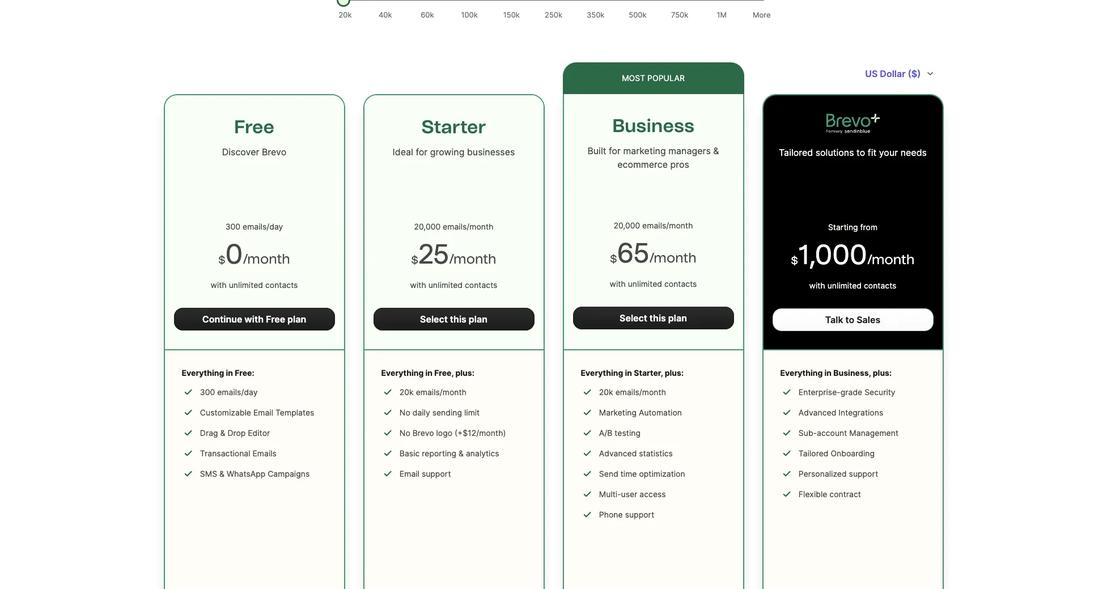 Task type: vqa. For each thing, say whether or not it's contained in the screenshot.
'plan' corresponding to 65
yes



Task type: locate. For each thing, give the bounding box(es) containing it.
1 vertical spatial no
[[400, 428, 410, 438]]

for right built
[[609, 145, 621, 157]]

0 horizontal spatial brevo
[[262, 146, 287, 158]]

plus: up security
[[873, 368, 892, 378]]

select this plan
[[620, 312, 687, 324], [420, 314, 488, 325]]

2 in from the left
[[426, 368, 433, 378]]

month inside $ 25 / month
[[454, 251, 497, 267]]

20,000 up the 25 on the top of page
[[414, 222, 441, 231]]

& right sms
[[220, 469, 225, 479]]

250k
[[545, 10, 563, 19]]

plus: for 1,000
[[873, 368, 892, 378]]

this up free, at the bottom left
[[450, 314, 467, 325]]

business,
[[834, 368, 871, 378]]

300 down "everything in free:"
[[200, 387, 215, 397]]

0 horizontal spatial 20k emails/month
[[400, 387, 467, 397]]

contacts for 1,000
[[864, 281, 897, 290]]

optimization
[[639, 469, 685, 479]]

1 horizontal spatial plus:
[[665, 368, 684, 378]]

1 no from the top
[[400, 408, 410, 417]]

1 horizontal spatial advanced
[[799, 408, 837, 417]]

0 horizontal spatial this
[[450, 314, 467, 325]]

3 in from the left
[[625, 368, 632, 378]]

1 vertical spatial email
[[400, 469, 420, 479]]

300 for 300 emails/day
[[200, 387, 215, 397]]

1 vertical spatial tailored
[[799, 449, 829, 458]]

brevo down free
[[262, 146, 287, 158]]

1,000
[[798, 238, 868, 271]]

plus: for 65
[[665, 368, 684, 378]]

2 horizontal spatial 20k
[[599, 387, 613, 397]]

select this plan button up starter,
[[573, 307, 734, 329]]

with for 0
[[211, 280, 227, 290]]

$ inside $ 1,000 / month
[[791, 255, 798, 267]]

email down basic
[[400, 469, 420, 479]]

to right talk
[[846, 314, 855, 326]]

2 no from the top
[[400, 428, 410, 438]]

support down "onboarding"
[[849, 469, 879, 479]]

no up basic
[[400, 428, 410, 438]]

day
[[269, 222, 283, 231]]

plus: right free, at the bottom left
[[456, 368, 475, 378]]

from
[[861, 222, 878, 232]]

300 up 0 on the top left of the page
[[226, 222, 241, 231]]

1 vertical spatial to
[[846, 314, 855, 326]]

contacts
[[665, 279, 697, 289], [265, 280, 298, 290], [465, 280, 498, 290], [864, 281, 897, 290]]

0 horizontal spatial plus:
[[456, 368, 475, 378]]

contacts up free
[[265, 280, 298, 290]]

2 emails/month from the left
[[616, 387, 666, 397]]

1 horizontal spatial select this plan
[[620, 312, 687, 324]]

month
[[669, 221, 693, 230], [470, 222, 494, 231], [654, 250, 697, 266], [247, 251, 290, 267], [454, 251, 497, 267], [872, 251, 915, 268]]

0 horizontal spatial select this plan button
[[373, 308, 534, 331]]

this
[[650, 312, 666, 324], [450, 314, 467, 325]]

1 horizontal spatial 20,000
[[614, 221, 640, 230]]

20k emails/month down everything in starter, plus:
[[599, 387, 666, 397]]

0 vertical spatial brevo
[[262, 146, 287, 158]]

fit
[[868, 147, 877, 158]]

with up continue
[[211, 280, 227, 290]]

everything
[[182, 368, 224, 378], [381, 368, 424, 378], [581, 368, 623, 378], [781, 368, 823, 378]]

1 horizontal spatial plan
[[469, 314, 488, 325]]

20,000 emails / month up $ 65 / month
[[614, 221, 693, 230]]

/month
[[476, 428, 503, 438]]

emails left day
[[243, 222, 267, 231]]

month inside $ 1,000 / month
[[872, 251, 915, 268]]

20,000 emails / month for 25
[[414, 222, 494, 231]]

1 20k emails/month from the left
[[400, 387, 467, 397]]

marketing automation
[[599, 408, 682, 417]]

300
[[226, 222, 241, 231], [200, 387, 215, 397]]

20k up daily at the bottom of page
[[400, 387, 414, 397]]

month for 65
[[654, 250, 697, 266]]

businesses
[[467, 146, 515, 158]]

20,000 emails / month for 65
[[614, 221, 693, 230]]

/ inside $ 1,000 / month
[[868, 251, 872, 268]]

4 everything from the left
[[781, 368, 823, 378]]

free:
[[235, 368, 254, 378]]

unlimited down $ 0 / month
[[229, 280, 263, 290]]

1 horizontal spatial email
[[400, 469, 420, 479]]

with for 1,000
[[810, 281, 826, 290]]

pros
[[671, 159, 690, 170]]

email up editor
[[253, 408, 273, 417]]

no
[[400, 408, 410, 417], [400, 428, 410, 438]]

/
[[667, 221, 669, 230], [267, 222, 269, 231], [467, 222, 470, 231], [650, 250, 654, 266], [243, 251, 247, 267], [449, 251, 454, 267], [868, 251, 872, 268]]

0 vertical spatial no
[[400, 408, 410, 417]]

20k for 65
[[599, 387, 613, 397]]

20,000 up 65
[[614, 221, 640, 230]]

emails up $ 65 / month
[[643, 221, 667, 230]]

2 everything from the left
[[381, 368, 424, 378]]

analytics
[[466, 449, 499, 458]]

discover
[[222, 146, 259, 158]]

with unlimited contacts down $ 25 / month
[[410, 280, 498, 290]]

in left starter,
[[625, 368, 632, 378]]

emails/month for 65
[[616, 387, 666, 397]]

month inside $ 65 / month
[[654, 250, 697, 266]]

testing
[[615, 428, 641, 438]]

brevo
[[262, 146, 287, 158], [413, 428, 434, 438]]

60k
[[421, 10, 434, 19]]

month down from
[[872, 251, 915, 268]]

/ inside $ 25 / month
[[449, 251, 454, 267]]

2 horizontal spatial plan
[[669, 312, 687, 324]]

0 horizontal spatial for
[[416, 146, 428, 158]]

reporting
[[422, 449, 457, 458]]

1 horizontal spatial emails
[[443, 222, 467, 231]]

in for 1,000
[[825, 368, 832, 378]]

in left free, at the bottom left
[[426, 368, 433, 378]]

grade
[[841, 387, 863, 397]]

1 horizontal spatial support
[[625, 510, 655, 519]]

brevo down daily at the bottom of page
[[413, 428, 434, 438]]

$ inside $ 25 / month
[[411, 254, 418, 267]]

popular
[[648, 73, 685, 83]]

with left free
[[245, 314, 264, 325]]

1 vertical spatial advanced
[[599, 449, 637, 458]]

starting
[[828, 222, 858, 232]]

2 horizontal spatial support
[[849, 469, 879, 479]]

select up everything in starter, plus:
[[620, 312, 648, 324]]

contacts for 0
[[265, 280, 298, 290]]

select
[[620, 312, 648, 324], [420, 314, 448, 325]]

in left free:
[[226, 368, 233, 378]]

contacts for 25
[[465, 280, 498, 290]]

1 horizontal spatial brevo
[[413, 428, 434, 438]]

free
[[234, 116, 274, 138]]

0 horizontal spatial advanced
[[599, 449, 637, 458]]

plan for 65
[[669, 312, 687, 324]]

automation
[[639, 408, 682, 417]]

$
[[610, 253, 617, 265], [218, 254, 225, 267], [411, 254, 418, 267], [791, 255, 798, 267]]

0 horizontal spatial to
[[846, 314, 855, 326]]

1 horizontal spatial 20k
[[400, 387, 414, 397]]

0 horizontal spatial 300
[[200, 387, 215, 397]]

&
[[714, 145, 719, 157], [220, 428, 225, 438], [459, 449, 464, 458], [220, 469, 225, 479]]

300 emails / day
[[226, 222, 283, 231]]

2 20k emails/month from the left
[[599, 387, 666, 397]]

emails/day
[[217, 387, 258, 397]]

everything for 65
[[581, 368, 623, 378]]

1 plus: from the left
[[456, 368, 475, 378]]

unlimited down $ 25 / month
[[429, 280, 463, 290]]

personalized support
[[799, 469, 879, 479]]

20k for 25
[[400, 387, 414, 397]]

everything left free, at the bottom left
[[381, 368, 424, 378]]

0 horizontal spatial emails/month
[[416, 387, 467, 397]]

for right ideal
[[416, 146, 428, 158]]

with unlimited contacts down $ 0 / month
[[211, 280, 298, 290]]

0 vertical spatial 300
[[226, 222, 241, 231]]

select this plan up free, at the bottom left
[[420, 314, 488, 325]]

in up enterprise- on the bottom of the page
[[825, 368, 832, 378]]

0 horizontal spatial email
[[253, 408, 273, 417]]

20,000 for 25
[[414, 222, 441, 231]]

1 horizontal spatial for
[[609, 145, 621, 157]]

ideal
[[393, 146, 413, 158]]

1 horizontal spatial 20k emails/month
[[599, 387, 666, 397]]

advanced down enterprise- on the bottom of the page
[[799, 408, 837, 417]]

send
[[599, 469, 619, 479]]

unlimited for 25
[[429, 280, 463, 290]]

emails/month up "marketing automation"
[[616, 387, 666, 397]]

to
[[857, 147, 866, 158], [846, 314, 855, 326]]

support down reporting
[[422, 469, 451, 479]]

20,000 for 65
[[614, 221, 640, 230]]

in for 0
[[226, 368, 233, 378]]

0 horizontal spatial select
[[420, 314, 448, 325]]

contacts down $ 25 / month
[[465, 280, 498, 290]]

tailored down sub- on the right bottom of page
[[799, 449, 829, 458]]

sending
[[432, 408, 462, 417]]

talk
[[826, 314, 844, 326]]

transactional
[[200, 449, 250, 458]]

this up starter,
[[650, 312, 666, 324]]

with down 65
[[610, 279, 626, 289]]

daily
[[413, 408, 430, 417]]

3 everything from the left
[[581, 368, 623, 378]]

20,000
[[614, 221, 640, 230], [414, 222, 441, 231]]

tailored left solutions
[[779, 147, 813, 158]]

emails for 25
[[443, 222, 467, 231]]

0 horizontal spatial plan
[[288, 314, 306, 325]]

0 vertical spatial advanced
[[799, 408, 837, 417]]

us
[[866, 68, 878, 79]]

phone
[[599, 510, 623, 519]]

emails
[[253, 449, 277, 458]]

contacts up sales in the right bottom of the page
[[864, 281, 897, 290]]

25
[[418, 238, 449, 271]]

emails/month down free, at the bottom left
[[416, 387, 467, 397]]

)
[[503, 428, 506, 438]]

everything up the marketing
[[581, 368, 623, 378]]

20k emails/month for 65
[[599, 387, 666, 397]]

advanced
[[799, 408, 837, 417], [599, 449, 637, 458]]

1 horizontal spatial select this plan button
[[573, 307, 734, 329]]

with down the '1,000'
[[810, 281, 826, 290]]

0 horizontal spatial support
[[422, 469, 451, 479]]

everything in business, plus:
[[781, 368, 892, 378]]

unlimited down $ 65 / month
[[628, 279, 662, 289]]

20k
[[339, 10, 352, 19], [400, 387, 414, 397], [599, 387, 613, 397]]

2 horizontal spatial emails
[[643, 221, 667, 230]]

plus: right starter,
[[665, 368, 684, 378]]

statistics
[[639, 449, 673, 458]]

account
[[817, 428, 847, 438]]

1 vertical spatial brevo
[[413, 428, 434, 438]]

contract
[[830, 489, 861, 499]]

advanced down a/b testing
[[599, 449, 637, 458]]

1 horizontal spatial emails/month
[[616, 387, 666, 397]]

0 horizontal spatial 20,000
[[414, 222, 441, 231]]

1 horizontal spatial select
[[620, 312, 648, 324]]

ideal for growing businesses
[[393, 146, 515, 158]]

$ inside $ 65 / month
[[610, 253, 617, 265]]

with unlimited contacts down $ 1,000 / month
[[810, 281, 897, 290]]

select up everything in free, plus:
[[420, 314, 448, 325]]

1 horizontal spatial to
[[857, 147, 866, 158]]

0 horizontal spatial select this plan
[[420, 314, 488, 325]]

with unlimited contacts for 25
[[410, 280, 498, 290]]

$ inside $ 0 / month
[[218, 254, 225, 267]]

in
[[226, 368, 233, 378], [426, 368, 433, 378], [625, 368, 632, 378], [825, 368, 832, 378]]

0 horizontal spatial emails
[[243, 222, 267, 231]]

select this plan button up free, at the bottom left
[[373, 308, 534, 331]]

continue
[[202, 314, 242, 325]]

1 horizontal spatial this
[[650, 312, 666, 324]]

send time optimization
[[599, 469, 685, 479]]

emails up $ 25 / month
[[443, 222, 467, 231]]

no left daily at the bottom of page
[[400, 408, 410, 417]]

unlimited
[[628, 279, 662, 289], [229, 280, 263, 290], [429, 280, 463, 290], [828, 281, 862, 290]]

with down the 25 on the top of page
[[410, 280, 426, 290]]

month right the 25 on the top of page
[[454, 251, 497, 267]]

& right the managers
[[714, 145, 719, 157]]

templates
[[276, 408, 314, 417]]

2 horizontal spatial plus:
[[873, 368, 892, 378]]

0 vertical spatial tailored
[[779, 147, 813, 158]]

emails for 0
[[243, 222, 267, 231]]

sms & whatsapp campaigns
[[200, 469, 310, 479]]

unlimited down $ 1,000 / month
[[828, 281, 862, 290]]

1 horizontal spatial 300
[[226, 222, 241, 231]]

contacts down $ 65 / month
[[665, 279, 697, 289]]

select this plan button
[[573, 307, 734, 329], [373, 308, 534, 331]]

3 plus: from the left
[[873, 368, 892, 378]]

month right 65
[[654, 250, 697, 266]]

with unlimited contacts down $ 65 / month
[[610, 279, 697, 289]]

select this plan up starter,
[[620, 312, 687, 324]]

slider
[[337, 0, 350, 7]]

support down multi-user access
[[625, 510, 655, 519]]

marketing
[[623, 145, 666, 157]]

plan inside continue with free plan button
[[288, 314, 306, 325]]

0 horizontal spatial 20,000 emails / month
[[414, 222, 494, 231]]

for inside built for marketing managers & ecommerce pros
[[609, 145, 621, 157]]

built for marketing managers & ecommerce pros
[[588, 145, 719, 170]]

1 vertical spatial 300
[[200, 387, 215, 397]]

20k emails/month down everything in free, plus:
[[400, 387, 467, 397]]

20,000 emails / month up $ 25 / month
[[414, 222, 494, 231]]

this for 65
[[650, 312, 666, 324]]

select for 25
[[420, 314, 448, 325]]

20k left 40k on the top of the page
[[339, 10, 352, 19]]

ecommerce
[[618, 159, 668, 170]]

20,000 emails / month
[[614, 221, 693, 230], [414, 222, 494, 231]]

everything up enterprise- on the bottom of the page
[[781, 368, 823, 378]]

4 in from the left
[[825, 368, 832, 378]]

a/b
[[599, 428, 613, 438]]

multi-user access
[[599, 489, 666, 499]]

to left fit
[[857, 147, 866, 158]]

month for 1,000
[[872, 251, 915, 268]]

1 emails/month from the left
[[416, 387, 467, 397]]

1 everything from the left
[[182, 368, 224, 378]]

$ for 65
[[610, 253, 617, 265]]

$ 25 / month
[[411, 238, 497, 271]]

2 plus: from the left
[[665, 368, 684, 378]]

1 in from the left
[[226, 368, 233, 378]]

65
[[617, 236, 650, 269]]

20k up the marketing
[[599, 387, 613, 397]]

everything up 300 emails/day
[[182, 368, 224, 378]]

$ 65 / month
[[610, 236, 697, 269]]

advanced for advanced statistics
[[599, 449, 637, 458]]

month down day
[[247, 251, 290, 267]]

month inside $ 0 / month
[[247, 251, 290, 267]]

1 horizontal spatial 20,000 emails / month
[[614, 221, 693, 230]]

phone support
[[599, 510, 655, 519]]



Task type: describe. For each thing, give the bounding box(es) containing it.
40k
[[379, 10, 392, 19]]

with unlimited contacts for 65
[[610, 279, 697, 289]]

a/b testing
[[599, 428, 641, 438]]

needs
[[901, 147, 927, 158]]

$ for 1,000
[[791, 255, 798, 267]]

business
[[613, 115, 695, 137]]

everything in free:
[[182, 368, 254, 378]]

/ inside $ 65 / month
[[650, 250, 654, 266]]

starter
[[422, 116, 486, 138]]

editor
[[248, 428, 270, 438]]

us dollar ($) button
[[856, 62, 944, 85]]

month up $ 25 / month
[[470, 222, 494, 231]]

$ for 0
[[218, 254, 225, 267]]

talk to sales button
[[773, 309, 934, 331]]

growing
[[430, 146, 465, 158]]

email support
[[400, 469, 451, 479]]

300 emails/day
[[200, 387, 258, 397]]

campaigns
[[268, 469, 310, 479]]

with unlimited contacts for 0
[[211, 280, 298, 290]]

tailored for tailored onboarding
[[799, 449, 829, 458]]

month for 25
[[454, 251, 497, 267]]

($)
[[908, 68, 921, 79]]

& inside built for marketing managers & ecommerce pros
[[714, 145, 719, 157]]

(+$12
[[455, 428, 476, 438]]

unlimited for 65
[[628, 279, 662, 289]]

multi-
[[599, 489, 621, 499]]

with for 65
[[610, 279, 626, 289]]

support for 25
[[422, 469, 451, 479]]

sub-
[[799, 428, 817, 438]]

drag & drop editor
[[200, 428, 270, 438]]

tailored solutions to fit your needs
[[779, 147, 927, 158]]

100k
[[461, 10, 478, 19]]

no brevo logo (+$12 /month )
[[400, 428, 506, 438]]

flexible contract
[[799, 489, 861, 499]]

access
[[640, 489, 666, 499]]

enterprise-grade security
[[799, 387, 896, 397]]

drag
[[200, 428, 218, 438]]

more
[[753, 10, 771, 19]]

emails/month for 25
[[416, 387, 467, 397]]

this for 25
[[450, 314, 467, 325]]

talk to sales
[[826, 314, 881, 326]]

continue with free plan
[[202, 314, 306, 325]]

select this plan button for 65
[[573, 307, 734, 329]]

& right drag
[[220, 428, 225, 438]]

plan for 25
[[469, 314, 488, 325]]

300 for 300 emails / day
[[226, 222, 241, 231]]

free,
[[435, 368, 454, 378]]

to inside "talk to sales" button
[[846, 314, 855, 326]]

tailored onboarding
[[799, 449, 875, 458]]

flexible
[[799, 489, 828, 499]]

support for 1,000
[[849, 469, 879, 479]]

350k
[[587, 10, 605, 19]]

0 vertical spatial to
[[857, 147, 866, 158]]

transactional emails
[[200, 449, 277, 458]]

basic
[[400, 449, 420, 458]]

month for 0
[[247, 251, 290, 267]]

starter,
[[634, 368, 663, 378]]

sales
[[857, 314, 881, 326]]

sms
[[200, 469, 217, 479]]

with unlimited contacts for 1,000
[[810, 281, 897, 290]]

in for 65
[[625, 368, 632, 378]]

logo
[[436, 428, 453, 438]]

onboarding
[[831, 449, 875, 458]]

unlimited for 1,000
[[828, 281, 862, 290]]

1m
[[717, 10, 727, 19]]

solutions
[[816, 147, 854, 158]]

everything in free, plus:
[[381, 368, 475, 378]]

0
[[225, 238, 243, 271]]

with inside button
[[245, 314, 264, 325]]

marketing
[[599, 408, 637, 417]]

& down (+$12
[[459, 449, 464, 458]]

brevo for discover
[[262, 146, 287, 158]]

advanced statistics
[[599, 449, 673, 458]]

in for 25
[[426, 368, 433, 378]]

personalized
[[799, 469, 847, 479]]

plus: for 25
[[456, 368, 475, 378]]

everything for 25
[[381, 368, 424, 378]]

contacts for 65
[[665, 279, 697, 289]]

month up $ 65 / month
[[669, 221, 693, 230]]

/ inside $ 0 / month
[[243, 251, 247, 267]]

$ for 25
[[411, 254, 418, 267]]

for for 25
[[416, 146, 428, 158]]

select this plan for 25
[[420, 314, 488, 325]]

everything for 1,000
[[781, 368, 823, 378]]

starting from
[[828, 222, 878, 232]]

with for 25
[[410, 280, 426, 290]]

emails for 65
[[643, 221, 667, 230]]

everything for 0
[[182, 368, 224, 378]]

20k emails/month for 25
[[400, 387, 467, 397]]

no for no daily sending limit
[[400, 408, 410, 417]]

no for no brevo logo (+$12 /month )
[[400, 428, 410, 438]]

us dollar ($)
[[866, 68, 921, 79]]

drop
[[228, 428, 246, 438]]

integrations
[[839, 408, 884, 417]]

most popular
[[622, 73, 685, 83]]

0 vertical spatial email
[[253, 408, 273, 417]]

0 horizontal spatial 20k
[[339, 10, 352, 19]]

enterprise-
[[799, 387, 841, 397]]

user
[[621, 489, 638, 499]]

no daily sending limit
[[400, 408, 480, 417]]

unlimited for 0
[[229, 280, 263, 290]]

tailored for tailored solutions to fit your needs
[[779, 147, 813, 158]]

limit
[[464, 408, 480, 417]]

advanced integrations
[[799, 408, 884, 417]]

management
[[850, 428, 899, 438]]

brevo for no
[[413, 428, 434, 438]]

discover brevo
[[222, 146, 287, 158]]

built
[[588, 145, 607, 157]]

select for 65
[[620, 312, 648, 324]]

customizable
[[200, 408, 251, 417]]

$ 0 / month
[[218, 238, 290, 271]]

select this plan button for 25
[[373, 308, 534, 331]]

for for 65
[[609, 145, 621, 157]]

select this plan for 65
[[620, 312, 687, 324]]

managers
[[669, 145, 711, 157]]

most
[[622, 73, 645, 83]]

advanced for advanced integrations
[[799, 408, 837, 417]]

your
[[879, 147, 898, 158]]

customizable email templates
[[200, 408, 314, 417]]

time
[[621, 469, 637, 479]]

basic reporting & analytics
[[400, 449, 499, 458]]



